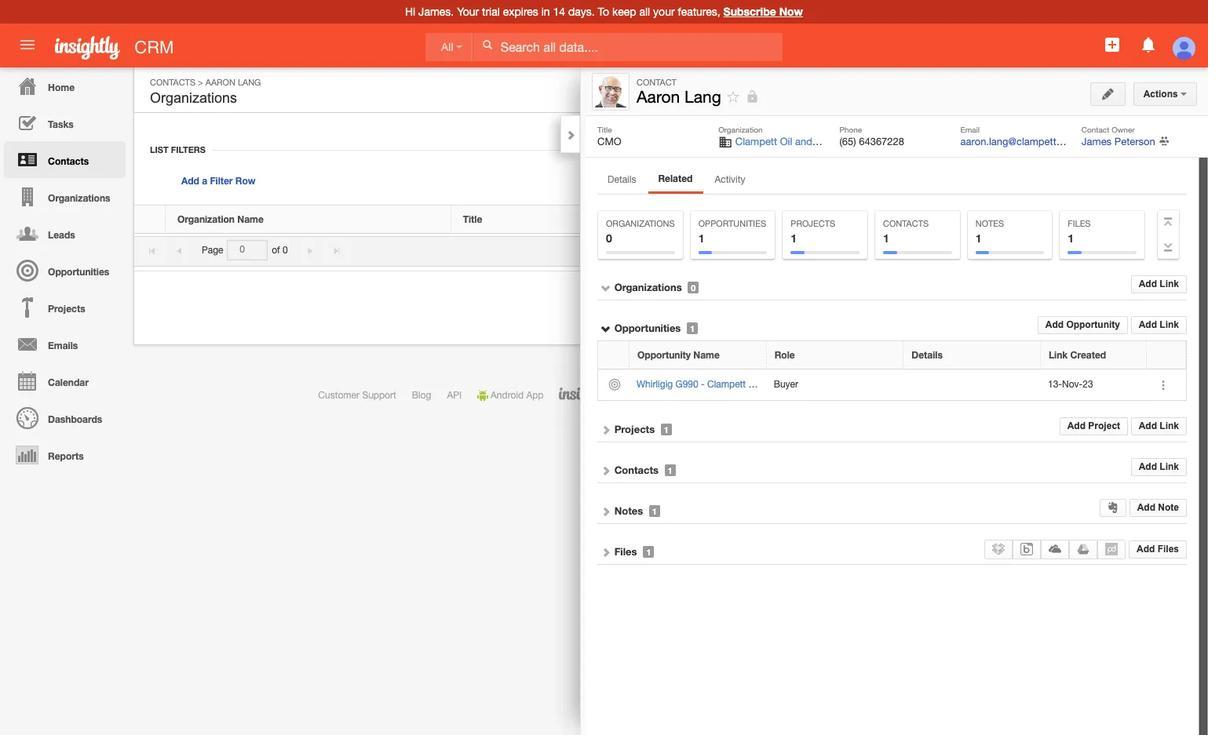Task type: locate. For each thing, give the bounding box(es) containing it.
1 horizontal spatial -
[[849, 379, 853, 390]]

add link button right add opportunity link at the right top of the page
[[1131, 317, 1187, 335]]

list filters
[[150, 144, 206, 155]]

opportunities down the activity link
[[699, 219, 766, 229]]

owner
[[1112, 125, 1135, 134]]

organizations link up leads
[[4, 178, 126, 215]]

cell
[[904, 370, 1041, 401]]

0 vertical spatial link created
[[1034, 214, 1092, 225]]

files 1
[[1068, 219, 1091, 245]]

contacts
[[150, 78, 196, 87], [48, 155, 89, 167], [883, 219, 929, 229], [615, 464, 659, 476]]

0 horizontal spatial contacts link
[[4, 141, 126, 178]]

whirligig
[[637, 379, 673, 390]]

aaron lang link
[[206, 78, 261, 87]]

leads link
[[4, 215, 126, 252]]

0
[[606, 232, 612, 245], [283, 245, 288, 256], [691, 283, 696, 293]]

details up data processing addendum link
[[912, 349, 943, 361]]

1 vertical spatial and
[[763, 379, 779, 390]]

add
[[1087, 85, 1105, 96], [181, 175, 199, 187], [1139, 279, 1157, 290], [1046, 320, 1064, 331], [1139, 320, 1157, 331], [1068, 421, 1086, 432], [1139, 421, 1157, 432], [1139, 462, 1157, 473], [1138, 502, 1156, 513], [1137, 544, 1155, 555]]

title for title cmo
[[598, 125, 612, 134]]

add link right project
[[1139, 421, 1179, 432]]

column header
[[134, 206, 166, 234]]

1 horizontal spatial contact
[[1082, 125, 1110, 134]]

contacts link up notes link
[[615, 464, 659, 476]]

0 inside organizations 0
[[606, 232, 612, 245]]

13-nov-23 cell
[[1041, 370, 1147, 401]]

aaron up data
[[855, 379, 880, 390]]

contacts inside contacts > aaron lang organizations
[[150, 78, 196, 87]]

2 horizontal spatial opportunities
[[699, 219, 766, 229]]

blog
[[412, 390, 431, 401]]

1 horizontal spatial chevron right image
[[601, 506, 612, 517]]

title inside row
[[463, 214, 482, 225]]

processing
[[889, 390, 935, 401]]

1 horizontal spatial title
[[598, 125, 612, 134]]

link created up no
[[1034, 214, 1092, 225]]

1 horizontal spatial organization
[[719, 125, 763, 134]]

0 horizontal spatial lang
[[238, 78, 261, 87]]

organization down follow image
[[719, 125, 763, 134]]

1 vertical spatial projects link
[[615, 423, 655, 436]]

link files from pandadoc to this image
[[1106, 543, 1118, 556]]

0 horizontal spatial name
[[237, 214, 264, 225]]

add up add note
[[1139, 462, 1157, 473]]

aaron
[[206, 78, 235, 87], [637, 87, 680, 106], [855, 379, 880, 390]]

projects link up the emails
[[4, 289, 126, 326]]

of
[[272, 245, 280, 256], [734, 390, 742, 401]]

add right project
[[1139, 421, 1157, 432]]

0 vertical spatial organizations link
[[4, 178, 126, 215]]

cmo
[[598, 136, 622, 148]]

chevron right image
[[601, 425, 612, 436], [601, 465, 612, 476], [601, 547, 612, 558]]

0 horizontal spatial projects
[[48, 303, 85, 315]]

1 vertical spatial contact
[[1082, 125, 1110, 134]]

link created up nov-
[[1049, 349, 1107, 361]]

reports
[[48, 451, 84, 463]]

(65)
[[840, 136, 856, 148]]

chevron right image
[[565, 130, 576, 141], [601, 506, 612, 517]]

notes link
[[615, 505, 643, 517]]

chevron right image left title cmo
[[565, 130, 576, 141]]

1 vertical spatial contacts link
[[4, 141, 126, 178]]

1 vertical spatial organization
[[177, 214, 235, 225]]

chevron down image
[[601, 324, 612, 335]]

details left projects 1 at the right top of the page
[[749, 214, 780, 225]]

2 vertical spatial projects
[[615, 423, 655, 436]]

buyer cell
[[767, 370, 904, 401]]

iphone
[[641, 390, 670, 401]]

days.
[[569, 5, 595, 18]]

0 vertical spatial created
[[1056, 214, 1092, 225]]

opportunity up 23
[[1067, 320, 1121, 331]]

1 vertical spatial gas,
[[781, 379, 801, 390]]

1 horizontal spatial lang
[[685, 87, 721, 106]]

gas, left (65)
[[815, 136, 837, 148]]

row
[[134, 206, 1168, 234], [598, 342, 1187, 370], [598, 370, 1187, 401]]

1 horizontal spatial of
[[734, 390, 742, 401]]

1 horizontal spatial gas,
[[815, 136, 837, 148]]

tasks
[[48, 119, 74, 130]]

organization for organization
[[719, 125, 763, 134]]

0 vertical spatial and
[[795, 136, 813, 148]]

0 vertical spatial notes
[[976, 219, 1004, 229]]

opportunities down leads
[[48, 266, 109, 278]]

organizations inside navigation
[[48, 192, 110, 204]]

lang left follow image
[[685, 87, 721, 106]]

oil
[[780, 136, 793, 148], [749, 379, 760, 390]]

2 horizontal spatial files
[[1158, 544, 1179, 555]]

support
[[362, 390, 396, 401]]

add right link files from pandadoc to this icon
[[1137, 544, 1155, 555]]

1 horizontal spatial projects link
[[615, 423, 655, 436]]

0 vertical spatial clampett
[[736, 136, 777, 148]]

1
[[699, 232, 705, 245], [791, 232, 797, 245], [883, 232, 890, 245], [976, 232, 982, 245], [1068, 232, 1074, 245], [690, 324, 695, 334], [664, 425, 669, 435], [668, 465, 673, 476], [652, 506, 657, 517], [646, 547, 651, 557]]

crm
[[135, 38, 174, 57]]

1 inside files 1
[[1068, 232, 1074, 245]]

0 vertical spatial name
[[237, 214, 264, 225]]

clampett up the terms
[[708, 379, 746, 390]]

gas, up privacy
[[781, 379, 801, 390]]

2 vertical spatial chevron right image
[[601, 547, 612, 558]]

james
[[1082, 136, 1112, 148]]

1 inside notes 1
[[976, 232, 982, 245]]

0 vertical spatial gas,
[[815, 136, 837, 148]]

chevron right image for contacts
[[601, 465, 612, 476]]

0 up chevron down image
[[606, 232, 612, 245]]

2 app from the left
[[673, 390, 690, 401]]

name for organization name
[[237, 214, 264, 225]]

iphone app
[[641, 390, 690, 401]]

1 horizontal spatial contacts link
[[150, 78, 196, 87]]

related link
[[649, 170, 702, 192]]

0 vertical spatial organization
[[719, 125, 763, 134]]

link
[[1107, 85, 1127, 96], [1034, 214, 1053, 225], [1160, 279, 1179, 290], [1160, 320, 1179, 331], [1049, 349, 1068, 361], [1160, 421, 1179, 432], [1160, 462, 1179, 473]]

0 horizontal spatial chevron right image
[[565, 130, 576, 141]]

hi james. your trial expires in 14 days. to keep all your features, subscribe now
[[405, 5, 803, 18]]

created up 23
[[1071, 349, 1107, 361]]

add down 'display'
[[1139, 279, 1157, 290]]

0 horizontal spatial oil
[[749, 379, 760, 390]]

1 vertical spatial opportunities
[[48, 266, 109, 278]]

1 app from the left
[[526, 390, 544, 401]]

0 horizontal spatial 0
[[283, 245, 288, 256]]

lang inside contacts > aaron lang organizations
[[238, 78, 261, 87]]

1 vertical spatial opportunity
[[638, 349, 691, 361]]

1 vertical spatial name
[[694, 349, 720, 361]]

lang up data
[[883, 379, 904, 390]]

oil up service
[[749, 379, 760, 390]]

add link button down 'display'
[[1131, 276, 1187, 294]]

details down the cmo on the top
[[608, 174, 636, 185]]

- up policy at the right of the page
[[849, 379, 853, 390]]

add link up contact owner
[[1087, 85, 1127, 96]]

0 vertical spatial projects
[[791, 219, 836, 229]]

0 horizontal spatial -
[[701, 379, 705, 390]]

0 horizontal spatial and
[[763, 379, 779, 390]]

link files from google drive to this image
[[1078, 543, 1090, 556]]

0 vertical spatial projects link
[[4, 289, 126, 326]]

aaron right the contact image
[[637, 87, 680, 106]]

evernote image
[[1108, 502, 1119, 513]]

opportunities up opportunity name
[[615, 322, 681, 335]]

clampett oil and gas, singapore link
[[736, 136, 886, 148]]

add link button right project
[[1131, 418, 1187, 436]]

chevron right image left notes link
[[601, 506, 612, 517]]

2 horizontal spatial contacts link
[[615, 464, 659, 476]]

0 horizontal spatial files
[[615, 546, 637, 558]]

app right android
[[526, 390, 544, 401]]

0 vertical spatial opportunity
[[1067, 320, 1121, 331]]

0 horizontal spatial title
[[463, 214, 482, 225]]

organizations link
[[4, 178, 126, 215], [615, 281, 682, 294]]

0 horizontal spatial opportunities link
[[4, 252, 126, 289]]

name up g990
[[694, 349, 720, 361]]

projects link
[[4, 289, 126, 326], [615, 423, 655, 436]]

0 horizontal spatial organization
[[177, 214, 235, 225]]

1 vertical spatial created
[[1071, 349, 1107, 361]]

files link
[[615, 546, 637, 558]]

contact down search all data.... text box
[[637, 78, 677, 87]]

of right page
[[272, 245, 280, 256]]

0 right page
[[283, 245, 288, 256]]

organizations up leads link
[[48, 192, 110, 204]]

notes
[[976, 219, 1004, 229], [615, 505, 643, 517]]

0 horizontal spatial notes
[[615, 505, 643, 517]]

navigation
[[0, 68, 126, 474]]

2 horizontal spatial aaron
[[855, 379, 880, 390]]

0 vertical spatial opportunities
[[699, 219, 766, 229]]

app down g990
[[673, 390, 690, 401]]

clampett down record permissions image
[[736, 136, 777, 148]]

blog link
[[412, 390, 431, 401]]

organizations 0
[[606, 219, 675, 245]]

0 vertical spatial chevron right image
[[565, 130, 576, 141]]

2 chevron right image from the top
[[601, 465, 612, 476]]

api
[[447, 390, 462, 401]]

notes for notes 1
[[976, 219, 1004, 229]]

0 vertical spatial contact
[[637, 78, 677, 87]]

organization up page
[[177, 214, 235, 225]]

clampett inside row
[[708, 379, 746, 390]]

subscribe
[[724, 5, 776, 18]]

aaron right >
[[206, 78, 235, 87]]

add inside button
[[1137, 544, 1155, 555]]

singapore down phone at the right of the page
[[839, 136, 886, 148]]

contacts link left >
[[150, 78, 196, 87]]

0 horizontal spatial of
[[272, 245, 280, 256]]

data
[[866, 390, 886, 401]]

1 vertical spatial singapore
[[803, 379, 846, 390]]

1 horizontal spatial notes
[[976, 219, 1004, 229]]

opportunity inside row
[[638, 349, 691, 361]]

1 horizontal spatial app
[[673, 390, 690, 401]]

1 horizontal spatial opportunity
[[1067, 320, 1121, 331]]

2 vertical spatial details
[[912, 349, 943, 361]]

1 - from the left
[[701, 379, 705, 390]]

1 chevron right image from the top
[[601, 425, 612, 436]]

1 horizontal spatial oil
[[780, 136, 793, 148]]

contact for contact owner
[[1082, 125, 1110, 134]]

2 horizontal spatial details
[[912, 349, 943, 361]]

opportunities link down leads
[[4, 252, 126, 289]]

singapore up the privacy policy link
[[803, 379, 846, 390]]

2 horizontal spatial lang
[[883, 379, 904, 390]]

name down row
[[237, 214, 264, 225]]

2 horizontal spatial 0
[[691, 283, 696, 293]]

opportunity
[[1067, 320, 1121, 331], [638, 349, 691, 361]]

navigation containing home
[[0, 68, 126, 474]]

0 horizontal spatial app
[[526, 390, 544, 401]]

gas,
[[815, 136, 837, 148], [781, 379, 801, 390]]

0 vertical spatial title
[[598, 125, 612, 134]]

your
[[653, 5, 675, 18]]

title inside title cmo
[[598, 125, 612, 134]]

oil left (65)
[[780, 136, 793, 148]]

0 up opportunity name
[[691, 283, 696, 293]]

of right the terms
[[734, 390, 742, 401]]

1 vertical spatial notes
[[615, 505, 643, 517]]

aaron.lang@clampett.com link
[[961, 136, 1080, 148]]

0 horizontal spatial organizations link
[[4, 178, 126, 215]]

add project
[[1068, 421, 1121, 432]]

singapore
[[839, 136, 886, 148], [803, 379, 846, 390]]

0 vertical spatial chevron right image
[[601, 425, 612, 436]]

title for title
[[463, 214, 482, 225]]

link files from dropbox to this image
[[993, 543, 1005, 556]]

contact up james
[[1082, 125, 1110, 134]]

name
[[237, 214, 264, 225], [694, 349, 720, 361]]

organizations inside contacts > aaron lang organizations
[[150, 90, 237, 106]]

details
[[608, 174, 636, 185], [749, 214, 780, 225], [912, 349, 943, 361]]

0 horizontal spatial aaron
[[206, 78, 235, 87]]

features,
[[678, 5, 721, 18]]

1 vertical spatial of
[[734, 390, 742, 401]]

customer support
[[318, 390, 396, 401]]

-
[[701, 379, 705, 390], [849, 379, 853, 390]]

note
[[1159, 502, 1179, 513]]

created for role
[[1071, 349, 1107, 361]]

and left (65)
[[795, 136, 813, 148]]

projects link down iphone
[[615, 423, 655, 436]]

items
[[1088, 245, 1111, 256]]

2 - from the left
[[849, 379, 853, 390]]

contact for contact
[[637, 78, 677, 87]]

api link
[[447, 390, 462, 401]]

notifications image
[[1139, 35, 1158, 54]]

1 vertical spatial oil
[[749, 379, 760, 390]]

organizations down details link
[[606, 219, 675, 229]]

1 horizontal spatial details
[[749, 214, 780, 225]]

1 vertical spatial details
[[749, 214, 780, 225]]

1 vertical spatial organizations link
[[615, 281, 682, 294]]

created up no
[[1056, 214, 1092, 225]]

leads
[[48, 229, 75, 241]]

lang right >
[[238, 78, 261, 87]]

1 vertical spatial link created
[[1049, 349, 1107, 361]]

add link button up contact owner
[[1076, 79, 1137, 102]]

add right add opportunity
[[1139, 320, 1157, 331]]

0 horizontal spatial contact
[[637, 78, 677, 87]]

1 horizontal spatial files
[[1068, 219, 1091, 229]]

opportunity up whirligig
[[638, 349, 691, 361]]

3 chevron right image from the top
[[601, 547, 612, 558]]

files down note
[[1158, 544, 1179, 555]]

13-
[[1048, 379, 1062, 390]]

0 horizontal spatial gas,
[[781, 379, 801, 390]]

organizations down >
[[150, 90, 237, 106]]

organizations link right chevron down image
[[615, 281, 682, 294]]

contacts link down tasks
[[4, 141, 126, 178]]

app
[[526, 390, 544, 401], [673, 390, 690, 401]]

and up service
[[763, 379, 779, 390]]

1 vertical spatial clampett
[[708, 379, 746, 390]]

contact image
[[595, 76, 627, 108]]

1 horizontal spatial opportunities link
[[615, 322, 681, 335]]

chevron right image for files
[[601, 547, 612, 558]]

- right g990
[[701, 379, 705, 390]]

organization inside row
[[177, 214, 235, 225]]

opportunities link up opportunity name
[[615, 322, 681, 335]]

1 horizontal spatial name
[[694, 349, 720, 361]]

contacts 1
[[883, 219, 929, 245]]

0 vertical spatial details
[[608, 174, 636, 185]]

add link right add opportunity
[[1139, 320, 1179, 331]]

details link
[[598, 170, 647, 193]]

contacts link
[[150, 78, 196, 87], [4, 141, 126, 178], [615, 464, 659, 476]]

files down notes link
[[615, 546, 637, 558]]

files up no
[[1068, 219, 1091, 229]]

files
[[1068, 219, 1091, 229], [1158, 544, 1179, 555], [615, 546, 637, 558]]

1 vertical spatial title
[[463, 214, 482, 225]]



Task type: describe. For each thing, give the bounding box(es) containing it.
filter
[[210, 175, 233, 187]]

email aaron.lang@clampett.com
[[961, 125, 1080, 148]]

link files from microsoft onedrive to this image
[[1049, 543, 1062, 556]]

64367228
[[859, 136, 905, 148]]

buyer
[[774, 379, 799, 390]]

all
[[441, 41, 454, 53]]

clampett oil and gas, singapore
[[736, 136, 886, 148]]

privacy policy
[[792, 390, 851, 401]]

1 vertical spatial projects
[[48, 303, 85, 315]]

terms of service
[[706, 390, 776, 401]]

add up the 13-
[[1046, 320, 1064, 331]]

display
[[1124, 245, 1154, 256]]

add note link
[[1130, 499, 1187, 517]]

link created for role
[[1049, 349, 1107, 361]]

0 vertical spatial oil
[[780, 136, 793, 148]]

emails
[[48, 340, 78, 352]]

0 for organizations 0
[[606, 232, 612, 245]]

files for files 1
[[1068, 219, 1091, 229]]

customer support link
[[318, 390, 396, 401]]

tasks link
[[4, 104, 126, 141]]

add a filter row
[[181, 175, 256, 187]]

organization for organization name
[[177, 214, 235, 225]]

files inside button
[[1158, 544, 1179, 555]]

data processing addendum link
[[866, 390, 984, 401]]

james peterson link
[[1082, 136, 1156, 148]]

app for iphone app
[[673, 390, 690, 401]]

email
[[961, 125, 980, 134]]

record permissions image
[[746, 87, 760, 106]]

add files
[[1137, 544, 1179, 555]]

hi
[[405, 5, 416, 18]]

add left project
[[1068, 421, 1086, 432]]

row containing organization name
[[134, 206, 1168, 234]]

phone
[[840, 125, 862, 134]]

white image
[[482, 39, 493, 50]]

android app link
[[477, 390, 544, 401]]

lang inside row
[[883, 379, 904, 390]]

opportunity name
[[638, 349, 720, 361]]

opportunities 1
[[699, 219, 766, 245]]

a
[[202, 175, 207, 187]]

link created for title
[[1034, 214, 1092, 225]]

of 0
[[272, 245, 288, 256]]

reports link
[[4, 437, 126, 474]]

add link down 'display'
[[1139, 279, 1179, 290]]

row containing whirligig g990 - clampett oil and gas, singapore - aaron lang
[[598, 370, 1187, 401]]

details for title
[[749, 214, 780, 225]]

calendar link
[[4, 363, 126, 400]]

change record owner image
[[1160, 135, 1170, 149]]

to
[[598, 5, 609, 18]]

no items to display
[[1073, 245, 1154, 256]]

details for role
[[912, 349, 943, 361]]

customer
[[318, 390, 360, 401]]

aaron inside contacts > aaron lang organizations
[[206, 78, 235, 87]]

james peterson
[[1082, 136, 1156, 148]]

Search all data.... text field
[[473, 33, 783, 61]]

follow image
[[726, 90, 741, 104]]

>
[[198, 78, 203, 87]]

home
[[48, 82, 75, 93]]

name for opportunity name
[[694, 349, 720, 361]]

link files from box to this image
[[1021, 543, 1034, 556]]

nov-
[[1062, 379, 1083, 390]]

list
[[150, 144, 169, 155]]

james.
[[419, 5, 454, 18]]

and inside row
[[763, 379, 779, 390]]

keep
[[612, 5, 637, 18]]

add up contact owner
[[1087, 85, 1105, 96]]

contact owner
[[1082, 125, 1135, 134]]

1 horizontal spatial projects
[[615, 423, 655, 436]]

add opportunity link
[[1038, 317, 1128, 335]]

created for title
[[1056, 214, 1092, 225]]

contacts > aaron lang organizations
[[150, 78, 261, 106]]

organizations right chevron down image
[[615, 281, 682, 294]]

activity
[[715, 174, 746, 185]]

organization name
[[177, 214, 264, 225]]

chevron right image for projects
[[601, 425, 612, 436]]

add link button up add note
[[1131, 459, 1187, 477]]

terms of service link
[[706, 390, 776, 401]]

1 inside contacts 1
[[883, 232, 890, 245]]

all
[[640, 5, 650, 18]]

aaron lang
[[637, 87, 721, 106]]

subscribe now link
[[724, 5, 803, 18]]

1 vertical spatial opportunities link
[[615, 322, 681, 335]]

add link up add note
[[1139, 462, 1179, 473]]

1 inside projects 1
[[791, 232, 797, 245]]

notes for notes
[[615, 505, 643, 517]]

files for files
[[615, 546, 637, 558]]

activity link
[[705, 170, 756, 193]]

0 horizontal spatial details
[[608, 174, 636, 185]]

gas, inside row
[[781, 379, 801, 390]]

android
[[491, 390, 524, 401]]

home link
[[4, 68, 126, 104]]

add opportunity
[[1046, 320, 1121, 331]]

0 vertical spatial singapore
[[839, 136, 886, 148]]

chevron down image
[[601, 283, 612, 294]]

oil inside row
[[749, 379, 760, 390]]

privacy
[[792, 390, 822, 401]]

phone (65) 64367228
[[840, 125, 905, 148]]

2 horizontal spatial projects
[[791, 219, 836, 229]]

2 vertical spatial contacts link
[[615, 464, 659, 476]]

1 horizontal spatial opportunities
[[615, 322, 681, 335]]

terms
[[706, 390, 731, 401]]

notes 1
[[976, 219, 1004, 245]]

add files button
[[1129, 541, 1187, 559]]

1 vertical spatial chevron right image
[[601, 506, 612, 517]]

row containing opportunity name
[[598, 342, 1187, 370]]

13-nov-23
[[1048, 379, 1094, 390]]

privacy policy link
[[792, 390, 851, 401]]

add note
[[1138, 502, 1179, 513]]

add left note
[[1138, 502, 1156, 513]]

1 horizontal spatial and
[[795, 136, 813, 148]]

in
[[542, 5, 550, 18]]

whirligig g990 - clampett oil and gas, singapore - aaron lang link
[[637, 379, 911, 390]]

calendar
[[48, 377, 89, 389]]

0 horizontal spatial opportunities
[[48, 266, 109, 278]]

1 horizontal spatial aaron
[[637, 87, 680, 106]]

14
[[553, 5, 565, 18]]

all link
[[426, 33, 473, 61]]

add a filter row link
[[181, 175, 256, 187]]

to
[[1113, 245, 1122, 256]]

add left a
[[181, 175, 199, 187]]

g990
[[676, 379, 699, 390]]

role
[[775, 349, 795, 361]]

1 inside the opportunities 1
[[699, 232, 705, 245]]

related
[[658, 173, 693, 185]]

service
[[745, 390, 776, 401]]

filters
[[171, 144, 206, 155]]

app for android app
[[526, 390, 544, 401]]

peterson
[[1115, 136, 1156, 148]]

your
[[457, 5, 479, 18]]

0 for of 0
[[283, 245, 288, 256]]

1 horizontal spatial organizations link
[[615, 281, 682, 294]]

0 horizontal spatial projects link
[[4, 289, 126, 326]]

android app
[[491, 390, 544, 401]]

dashboards
[[48, 414, 102, 426]]

no
[[1073, 245, 1085, 256]]

title cmo
[[598, 125, 622, 148]]

emails link
[[4, 326, 126, 363]]

addendum
[[938, 390, 984, 401]]

policy
[[825, 390, 851, 401]]

project
[[1089, 421, 1121, 432]]



Task type: vqa. For each thing, say whether or not it's contained in the screenshot.
Row
yes



